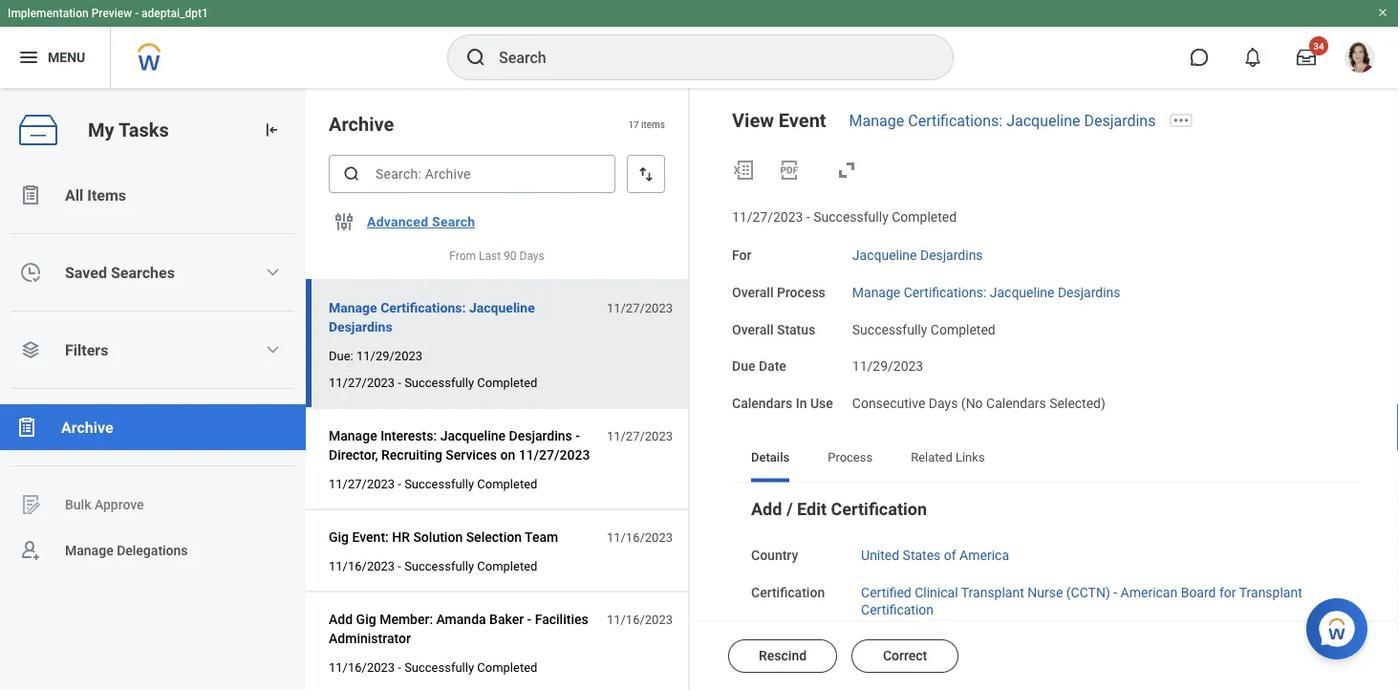 Task type: locate. For each thing, give the bounding box(es) containing it.
11/27/2023 - successfully completed down recruiting
[[329, 477, 538, 491]]

days
[[520, 250, 545, 263], [929, 396, 958, 411]]

1 overall from the top
[[732, 284, 774, 300]]

1 11/16/2023 - successfully completed from the top
[[329, 559, 538, 573]]

correct
[[883, 648, 927, 664]]

11/16/2023 - successfully completed down 'add gig member: amanda baker - facilities administrator'
[[329, 660, 538, 674]]

use
[[811, 396, 833, 411]]

completed down baker
[[477, 660, 538, 674]]

2 11/16/2023 - successfully completed from the top
[[329, 660, 538, 674]]

services
[[446, 447, 497, 463]]

1 horizontal spatial transplant
[[1240, 584, 1303, 600]]

0 horizontal spatial 11/29/2023
[[357, 349, 423, 363]]

calendars down due date
[[732, 396, 793, 411]]

0 vertical spatial manage certifications: jacqueline desjardins link
[[849, 111, 1156, 130]]

overall status
[[732, 321, 816, 337]]

correct button
[[852, 640, 959, 673]]

certified
[[861, 584, 912, 600]]

from
[[450, 250, 476, 263]]

add inside 'add gig member: amanda baker - facilities administrator'
[[329, 611, 353, 627]]

manage interests: jacqueline desjardins - director, recruiting services on 11/27/2023
[[329, 428, 590, 463]]

for
[[732, 247, 752, 263]]

2 overall from the top
[[732, 321, 774, 337]]

add up administrator
[[329, 611, 353, 627]]

0 vertical spatial overall
[[732, 284, 774, 300]]

overall up due date
[[732, 321, 774, 337]]

manage certifications: jacqueline desjardins button
[[329, 296, 597, 338]]

11/16/2023 - successfully completed
[[329, 559, 538, 573], [329, 660, 538, 674]]

my tasks element
[[0, 88, 306, 690]]

11/29/2023 right "due:"
[[357, 349, 423, 363]]

menu banner
[[0, 0, 1399, 88]]

successfully down recruiting
[[404, 477, 474, 491]]

adeptai_dpt1
[[142, 7, 208, 20]]

event:
[[352, 529, 389, 545]]

process up status
[[777, 284, 826, 300]]

gig
[[329, 529, 349, 545], [356, 611, 376, 627]]

manage up "due:"
[[329, 300, 377, 316]]

manage inside 'link'
[[65, 543, 113, 558]]

0 vertical spatial days
[[520, 250, 545, 263]]

11/29/2023
[[357, 349, 423, 363], [853, 359, 924, 374]]

inbox large image
[[1297, 48, 1316, 67]]

1 horizontal spatial calendars
[[987, 396, 1047, 411]]

1 horizontal spatial archive
[[329, 113, 394, 135]]

jacqueline inside jacqueline desjardins link
[[853, 247, 917, 263]]

add gig member: amanda baker - facilities administrator button
[[329, 608, 597, 650]]

list
[[0, 172, 306, 574]]

certifications: for event
[[908, 111, 1003, 130]]

selection
[[466, 529, 522, 545]]

states
[[903, 547, 941, 563]]

days inside calendars in use element
[[929, 396, 958, 411]]

status
[[777, 321, 816, 337]]

1 vertical spatial process
[[828, 450, 873, 465]]

team
[[525, 529, 559, 545]]

archive
[[329, 113, 394, 135], [61, 418, 113, 436]]

0 vertical spatial add
[[751, 499, 782, 519]]

0 vertical spatial 11/16/2023 - successfully completed
[[329, 559, 538, 573]]

0 horizontal spatial add
[[329, 611, 353, 627]]

desjardins inside manage certifications: jacqueline desjardins link
[[1058, 284, 1121, 300]]

- inside menu banner
[[135, 7, 139, 20]]

archive inside item list "element"
[[329, 113, 394, 135]]

chevron down image
[[265, 342, 280, 358]]

1 vertical spatial 11/16/2023 - successfully completed
[[329, 660, 538, 674]]

add left /
[[751, 499, 782, 519]]

1 vertical spatial add
[[329, 611, 353, 627]]

17 items
[[628, 118, 665, 130]]

successfully up interests:
[[404, 375, 474, 390]]

- inside certified clinical transplant nurse (cctn) - american board for transplant certification
[[1114, 584, 1118, 600]]

completed up calendars in use element
[[931, 321, 996, 337]]

1 horizontal spatial days
[[929, 396, 958, 411]]

list containing all items
[[0, 172, 306, 574]]

0 vertical spatial process
[[777, 284, 826, 300]]

11/16/2023
[[607, 530, 673, 544], [329, 559, 395, 573], [607, 612, 673, 627], [329, 660, 395, 674]]

item list element
[[306, 88, 690, 690]]

2 calendars from the left
[[987, 396, 1047, 411]]

fullscreen image
[[835, 159, 858, 182]]

manage certifications: jacqueline desjardins
[[849, 111, 1156, 130], [853, 284, 1121, 300], [329, 300, 535, 335]]

my tasks
[[88, 119, 169, 141]]

saved searches
[[65, 263, 175, 282]]

0 horizontal spatial calendars
[[732, 396, 793, 411]]

manage inside manage certifications: jacqueline desjardins
[[329, 300, 377, 316]]

gig event: hr solution selection team
[[329, 529, 559, 545]]

archive right clipboard image
[[61, 418, 113, 436]]

transformation import image
[[262, 120, 281, 140]]

manage certifications: jacqueline desjardins for overall process
[[853, 284, 1121, 300]]

desjardins inside manage interests: jacqueline desjardins - director, recruiting services on 11/27/2023
[[509, 428, 572, 444]]

in
[[796, 396, 807, 411]]

add inside group
[[751, 499, 782, 519]]

all items
[[65, 186, 126, 204]]

1 horizontal spatial add
[[751, 499, 782, 519]]

1 vertical spatial gig
[[356, 611, 376, 627]]

process
[[777, 284, 826, 300], [828, 450, 873, 465]]

calendars in use element
[[853, 384, 1106, 413]]

for
[[1220, 584, 1237, 600]]

facilities
[[535, 611, 589, 627]]

11/16/2023 - successfully completed down solution
[[329, 559, 538, 573]]

gig event: hr solution selection team button
[[329, 526, 566, 549]]

1 vertical spatial overall
[[732, 321, 774, 337]]

due: 11/29/2023
[[329, 349, 423, 363]]

0 vertical spatial archive
[[329, 113, 394, 135]]

director,
[[329, 447, 378, 463]]

consecutive days (no calendars selected)
[[853, 396, 1106, 411]]

certifications:
[[908, 111, 1003, 130], [904, 284, 987, 300], [381, 300, 466, 316]]

jacqueline
[[1007, 111, 1081, 130], [853, 247, 917, 263], [990, 284, 1055, 300], [469, 300, 535, 316], [440, 428, 506, 444]]

advanced search
[[367, 214, 475, 230]]

1 calendars from the left
[[732, 396, 793, 411]]

manage
[[849, 111, 905, 130], [853, 284, 901, 300], [329, 300, 377, 316], [329, 428, 377, 444], [65, 543, 113, 558]]

0 horizontal spatial days
[[520, 250, 545, 263]]

manage delegations link
[[0, 528, 306, 574]]

chevron down image
[[265, 265, 280, 280]]

view event
[[732, 109, 827, 131]]

0 horizontal spatial search image
[[342, 164, 361, 184]]

view printable version (pdf) image
[[778, 159, 801, 182]]

1 horizontal spatial gig
[[356, 611, 376, 627]]

jacqueline inside manage certifications: jacqueline desjardins link
[[990, 284, 1055, 300]]

(cctn)
[[1067, 584, 1111, 600]]

search image
[[465, 46, 488, 69], [342, 164, 361, 184]]

1 vertical spatial manage certifications: jacqueline desjardins link
[[853, 281, 1121, 300]]

0 horizontal spatial gig
[[329, 529, 349, 545]]

0 vertical spatial search image
[[465, 46, 488, 69]]

transplant down america
[[961, 584, 1025, 600]]

2 transplant from the left
[[1240, 584, 1303, 600]]

certification up united
[[831, 499, 927, 519]]

manage certifications: jacqueline desjardins link
[[849, 111, 1156, 130], [853, 281, 1121, 300]]

date
[[759, 359, 787, 374]]

0 horizontal spatial transplant
[[961, 584, 1025, 600]]

successfully up due date element
[[853, 321, 928, 337]]

11/27/2023
[[732, 209, 803, 225], [607, 301, 673, 315], [329, 375, 395, 390], [607, 429, 673, 443], [519, 447, 590, 463], [329, 477, 395, 491]]

manage interests: jacqueline desjardins - director, recruiting services on 11/27/2023 button
[[329, 425, 597, 467]]

11/27/2023 inside manage interests: jacqueline desjardins - director, recruiting services on 11/27/2023
[[519, 447, 590, 463]]

11/27/2023 - successfully completed
[[732, 209, 957, 225], [329, 375, 538, 390], [329, 477, 538, 491]]

gig up administrator
[[356, 611, 376, 627]]

process up add / edit certification button
[[828, 450, 873, 465]]

filters
[[65, 341, 108, 359]]

jacqueline desjardins link
[[853, 244, 983, 263]]

edit
[[797, 499, 827, 519]]

items
[[87, 186, 126, 204]]

certifications: for process
[[904, 284, 987, 300]]

Search: Archive text field
[[329, 155, 616, 193]]

(no
[[962, 396, 983, 411]]

search
[[432, 214, 475, 230]]

11/27/2023 - successfully completed down fullscreen icon
[[732, 209, 957, 225]]

add / edit certification group
[[751, 498, 1341, 690]]

certification down "country"
[[751, 584, 825, 600]]

amanda
[[436, 611, 486, 627]]

1 vertical spatial archive
[[61, 418, 113, 436]]

transplant right 'for'
[[1240, 584, 1303, 600]]

certification
[[831, 499, 927, 519], [751, 584, 825, 600], [861, 602, 934, 618]]

certification down certified
[[861, 602, 934, 618]]

days right 90 at the top
[[520, 250, 545, 263]]

gig left event:
[[329, 529, 349, 545]]

certifications: inside manage certifications: jacqueline desjardins link
[[904, 284, 987, 300]]

view
[[732, 109, 774, 131]]

1 vertical spatial days
[[929, 396, 958, 411]]

2 vertical spatial certification
[[861, 602, 934, 618]]

archive right transformation import image
[[329, 113, 394, 135]]

rescind
[[759, 648, 807, 664]]

gig inside 'add gig member: amanda baker - facilities administrator'
[[356, 611, 376, 627]]

close environment banner image
[[1378, 7, 1389, 18]]

manage up director,
[[329, 428, 377, 444]]

days left (no
[[929, 396, 958, 411]]

11/29/2023 up consecutive
[[853, 359, 924, 374]]

transplant
[[961, 584, 1025, 600], [1240, 584, 1303, 600]]

manage down bulk
[[65, 543, 113, 558]]

0 horizontal spatial archive
[[61, 418, 113, 436]]

justify image
[[17, 46, 40, 69]]

approve
[[95, 497, 144, 512]]

configure image
[[333, 210, 356, 233]]

0 vertical spatial gig
[[329, 529, 349, 545]]

due:
[[329, 349, 353, 363]]

overall down for
[[732, 284, 774, 300]]

calendars right (no
[[987, 396, 1047, 411]]

1 vertical spatial search image
[[342, 164, 361, 184]]

11/27/2023 - successfully completed up interests:
[[329, 375, 538, 390]]

desjardins
[[1084, 111, 1156, 130], [921, 247, 983, 263], [1058, 284, 1121, 300], [329, 319, 393, 335], [509, 428, 572, 444]]

tab list
[[732, 436, 1360, 482]]

1 horizontal spatial search image
[[465, 46, 488, 69]]

completed down on
[[477, 477, 538, 491]]

-
[[135, 7, 139, 20], [807, 209, 810, 225], [398, 375, 401, 390], [576, 428, 580, 444], [398, 477, 401, 491], [398, 559, 401, 573], [1114, 584, 1118, 600], [527, 611, 532, 627], [398, 660, 401, 674]]

united states of america link
[[861, 544, 1009, 563]]

overall process
[[732, 284, 826, 300]]

1 horizontal spatial 11/29/2023
[[853, 359, 924, 374]]



Task type: vqa. For each thing, say whether or not it's contained in the screenshot.
Invoice in 'button'
no



Task type: describe. For each thing, give the bounding box(es) containing it.
calendars in use
[[732, 396, 833, 411]]

my
[[88, 119, 114, 141]]

selected)
[[1050, 396, 1106, 411]]

add / edit certification button
[[751, 499, 927, 519]]

Search Workday  search field
[[499, 36, 914, 78]]

bulk approve link
[[0, 482, 306, 528]]

certified clinical transplant nurse (cctn) - american board for transplant certification
[[861, 584, 1303, 618]]

clipboard image
[[19, 184, 42, 206]]

tab list containing details
[[732, 436, 1360, 482]]

related
[[911, 450, 953, 465]]

saved
[[65, 263, 107, 282]]

0 vertical spatial 11/27/2023 - successfully completed
[[732, 209, 957, 225]]

country
[[751, 547, 798, 563]]

34 button
[[1286, 36, 1329, 78]]

from last 90 days
[[450, 250, 545, 263]]

member:
[[380, 611, 433, 627]]

2 vertical spatial 11/27/2023 - successfully completed
[[329, 477, 538, 491]]

manage certifications: jacqueline desjardins link for process
[[853, 281, 1121, 300]]

successfully completed
[[853, 321, 996, 337]]

archive inside button
[[61, 418, 113, 436]]

items
[[642, 118, 665, 130]]

delegations
[[117, 543, 188, 558]]

sort image
[[637, 164, 656, 184]]

overall for overall process
[[732, 284, 774, 300]]

united
[[861, 547, 900, 563]]

jacqueline inside manage interests: jacqueline desjardins - director, recruiting services on 11/27/2023
[[440, 428, 506, 444]]

user plus image
[[19, 539, 42, 562]]

archive button
[[0, 404, 306, 450]]

successfully down 'add gig member: amanda baker - facilities administrator'
[[404, 660, 474, 674]]

successfully down solution
[[404, 559, 474, 573]]

bulk
[[65, 497, 91, 512]]

overall for overall status
[[732, 321, 774, 337]]

overall status element
[[853, 310, 996, 338]]

1 vertical spatial 11/27/2023 - successfully completed
[[329, 375, 538, 390]]

preview
[[91, 7, 132, 20]]

desjardins inside manage certifications: jacqueline desjardins
[[329, 319, 393, 335]]

all
[[65, 186, 83, 204]]

manage certifications: jacqueline desjardins inside button
[[329, 300, 535, 335]]

90
[[504, 250, 517, 263]]

completed up jacqueline desjardins link
[[892, 209, 957, 225]]

11/29/2023 inside item list "element"
[[357, 349, 423, 363]]

0 vertical spatial certification
[[831, 499, 927, 519]]

clock check image
[[19, 261, 42, 284]]

profile logan mcneil image
[[1345, 42, 1376, 77]]

export to excel image
[[732, 159, 755, 182]]

solution
[[413, 529, 463, 545]]

days inside item list "element"
[[520, 250, 545, 263]]

desjardins inside jacqueline desjardins link
[[921, 247, 983, 263]]

add / edit certification
[[751, 499, 927, 519]]

manage up fullscreen icon
[[849, 111, 905, 130]]

due date element
[[853, 347, 924, 375]]

advanced
[[367, 214, 429, 230]]

11/16/2023 - successfully completed for solution
[[329, 559, 538, 573]]

due
[[732, 359, 756, 374]]

- inside manage interests: jacqueline desjardins - director, recruiting services on 11/27/2023
[[576, 428, 580, 444]]

baker
[[490, 611, 524, 627]]

american
[[1121, 584, 1178, 600]]

0 horizontal spatial process
[[777, 284, 826, 300]]

jacqueline inside manage certifications: jacqueline desjardins
[[469, 300, 535, 316]]

notifications large image
[[1244, 48, 1263, 67]]

hr
[[392, 529, 410, 545]]

due date
[[732, 359, 787, 374]]

tasks
[[118, 119, 169, 141]]

add for add gig member: amanda baker - facilities administrator
[[329, 611, 353, 627]]

jacqueline desjardins
[[853, 247, 983, 263]]

details
[[751, 450, 790, 465]]

successfully down fullscreen icon
[[814, 209, 889, 225]]

event
[[779, 109, 827, 131]]

completed down selection
[[477, 559, 538, 573]]

11/16/2023 - successfully completed for amanda
[[329, 660, 538, 674]]

1 vertical spatial certification
[[751, 584, 825, 600]]

board
[[1181, 584, 1216, 600]]

related links
[[911, 450, 985, 465]]

manage delegations
[[65, 543, 188, 558]]

bulk approve
[[65, 497, 144, 512]]

administrator
[[329, 631, 411, 646]]

menu button
[[0, 27, 110, 88]]

completed up on
[[477, 375, 538, 390]]

united states of america
[[861, 547, 1009, 563]]

perspective image
[[19, 338, 42, 361]]

rescind button
[[728, 640, 837, 673]]

manage certifications: jacqueline desjardins for view event
[[849, 111, 1156, 130]]

1 transplant from the left
[[961, 584, 1025, 600]]

nurse
[[1028, 584, 1063, 600]]

add gig member: amanda baker - facilities administrator
[[329, 611, 589, 646]]

implementation
[[8, 7, 89, 20]]

on
[[500, 447, 515, 463]]

add for add / edit certification
[[751, 499, 782, 519]]

america
[[960, 547, 1009, 563]]

manage inside manage interests: jacqueline desjardins - director, recruiting services on 11/27/2023
[[329, 428, 377, 444]]

clipboard image
[[15, 416, 38, 439]]

1 horizontal spatial process
[[828, 450, 873, 465]]

advanced search button
[[359, 203, 483, 241]]

implementation preview -   adeptai_dpt1
[[8, 7, 208, 20]]

certified clinical transplant nurse (cctn) - american board for transplant certification link
[[861, 581, 1303, 618]]

successfully inside overall status element
[[853, 321, 928, 337]]

certifications: inside manage certifications: jacqueline desjardins
[[381, 300, 466, 316]]

/
[[787, 499, 793, 519]]

manage down jacqueline desjardins
[[853, 284, 901, 300]]

clinical
[[915, 584, 958, 600]]

menu
[[48, 49, 85, 65]]

recruiting
[[381, 447, 442, 463]]

17
[[628, 118, 639, 130]]

links
[[956, 450, 985, 465]]

certification inside certified clinical transplant nurse (cctn) - american board for transplant certification
[[861, 602, 934, 618]]

manage certifications: jacqueline desjardins link for event
[[849, 111, 1156, 130]]

completed inside overall status element
[[931, 321, 996, 337]]

consecutive
[[853, 396, 926, 411]]

- inside 'add gig member: amanda baker - facilities administrator'
[[527, 611, 532, 627]]

of
[[944, 547, 957, 563]]

rename image
[[19, 493, 42, 516]]

last
[[479, 250, 501, 263]]



